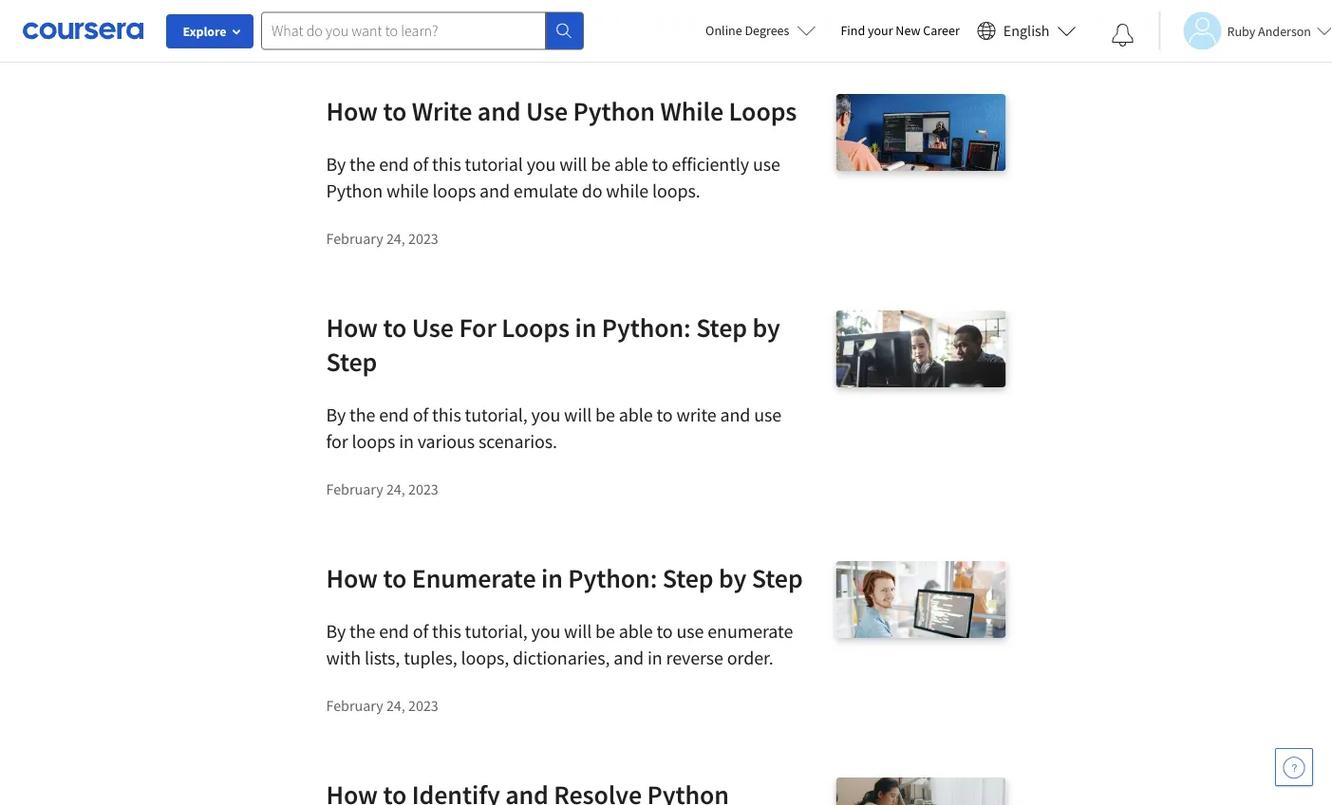 Task type: vqa. For each thing, say whether or not it's contained in the screenshot.
of related to Enumerate
yes



Task type: locate. For each thing, give the bounding box(es) containing it.
1 vertical spatial loops
[[352, 430, 395, 454]]

of
[[413, 152, 429, 176], [413, 403, 429, 427], [413, 620, 429, 643]]

the inside by the end of this tutorial, you will be able to use enumerate with lists, tuples, loops, dictionaries, and in reverse order.
[[350, 620, 375, 643]]

tutorial, up the loops,
[[465, 620, 528, 643]]

1 of from the top
[[413, 152, 429, 176]]

0 horizontal spatial loops
[[352, 430, 395, 454]]

python inside by the end of this tutorial you will be able to efficiently use python while loops and emulate do while loops.
[[326, 179, 383, 203]]

loops inside 'how to use for loops in python: step by step'
[[502, 311, 570, 344]]

tutorial,
[[465, 403, 528, 427], [465, 620, 528, 643]]

3 of from the top
[[413, 620, 429, 643]]

3 2023 from the top
[[408, 480, 439, 499]]

2 vertical spatial of
[[413, 620, 429, 643]]

you for use
[[527, 152, 556, 176]]

1 horizontal spatial while
[[606, 179, 649, 203]]

be up the do
[[591, 152, 611, 176]]

be inside by the end of this tutorial, you will be able to write and use for loops in various scenarios.
[[596, 403, 615, 427]]

2 vertical spatial use
[[677, 620, 704, 643]]

1 vertical spatial use
[[754, 403, 782, 427]]

1 horizontal spatial by
[[753, 311, 780, 344]]

will up the do
[[560, 152, 587, 176]]

order.
[[727, 646, 774, 670]]

2 the from the top
[[350, 403, 375, 427]]

enumerate
[[412, 562, 536, 595]]

1 vertical spatial will
[[564, 403, 592, 427]]

explore
[[183, 23, 227, 40]]

1 horizontal spatial loops
[[729, 95, 797, 128]]

able
[[614, 152, 648, 176], [619, 403, 653, 427], [619, 620, 653, 643]]

february 24, 2023 for use
[[326, 480, 439, 499]]

2 tutorial, from the top
[[465, 620, 528, 643]]

loops
[[433, 179, 476, 203], [352, 430, 395, 454]]

2 of from the top
[[413, 403, 429, 427]]

you inside by the end of this tutorial, you will be able to write and use for loops in various scenarios.
[[531, 403, 561, 427]]

1 vertical spatial by
[[719, 562, 747, 595]]

2 2023 from the top
[[408, 229, 439, 248]]

3 february from the top
[[326, 480, 383, 499]]

you
[[527, 152, 556, 176], [531, 403, 561, 427], [531, 620, 561, 643]]

able for step
[[619, 620, 653, 643]]

3 this from the top
[[432, 620, 461, 643]]

1 2023 from the top
[[408, 12, 439, 31]]

reverse
[[666, 646, 724, 670]]

0 vertical spatial tutorial,
[[465, 403, 528, 427]]

and inside by the end of this tutorial, you will be able to write and use for loops in various scenarios.
[[720, 403, 751, 427]]

tutorial, up scenarios.
[[465, 403, 528, 427]]

0 vertical spatial use
[[526, 95, 568, 128]]

1 vertical spatial this
[[432, 403, 461, 427]]

3 february 24, 2023 from the top
[[326, 480, 439, 499]]

able inside by the end of this tutorial, you will be able to write and use for loops in various scenarios.
[[619, 403, 653, 427]]

by the end of this tutorial, you will be able to write and use for loops in various scenarios.
[[326, 403, 782, 454]]

step up reverse
[[663, 562, 714, 595]]

various
[[418, 430, 475, 454]]

while
[[386, 179, 429, 203], [606, 179, 649, 203]]

2 vertical spatial you
[[531, 620, 561, 643]]

1 vertical spatial how
[[326, 311, 378, 344]]

None search field
[[261, 12, 584, 50]]

end inside by the end of this tutorial you will be able to efficiently use python while loops and emulate do while loops.
[[379, 152, 409, 176]]

0 vertical spatial end
[[379, 152, 409, 176]]

4 24, from the top
[[386, 696, 405, 715]]

2 vertical spatial the
[[350, 620, 375, 643]]

of inside by the end of this tutorial, you will be able to use enumerate with lists, tuples, loops, dictionaries, and in reverse order.
[[413, 620, 429, 643]]

24, for use
[[386, 480, 405, 499]]

tutorial, for for
[[465, 403, 528, 427]]

enumerate
[[708, 620, 793, 643]]

use right efficiently
[[753, 152, 781, 176]]

english
[[1004, 21, 1050, 40]]

able left efficiently
[[614, 152, 648, 176]]

1 while from the left
[[386, 179, 429, 203]]

to inside by the end of this tutorial, you will be able to use enumerate with lists, tuples, loops, dictionaries, and in reverse order.
[[657, 620, 673, 643]]

online
[[706, 22, 742, 39]]

1 vertical spatial end
[[379, 403, 409, 427]]

1 vertical spatial by
[[326, 403, 346, 427]]

0 horizontal spatial python
[[326, 179, 383, 203]]

the inside by the end of this tutorial, you will be able to write and use for loops in various scenarios.
[[350, 403, 375, 427]]

use right write
[[754, 403, 782, 427]]

able left write
[[619, 403, 653, 427]]

1 vertical spatial python
[[326, 179, 383, 203]]

What do you want to learn? text field
[[261, 12, 546, 50]]

for
[[326, 430, 348, 454]]

by inside by the end of this tutorial, you will be able to write and use for loops in various scenarios.
[[326, 403, 346, 427]]

loops right the "for"
[[352, 430, 395, 454]]

by
[[326, 152, 346, 176], [326, 403, 346, 427], [326, 620, 346, 643]]

will inside by the end of this tutorial, you will be able to use enumerate with lists, tuples, loops, dictionaries, and in reverse order.
[[564, 620, 592, 643]]

how inside 'how to use for loops in python: step by step'
[[326, 311, 378, 344]]

1 vertical spatial tutorial,
[[465, 620, 528, 643]]

this for use
[[432, 403, 461, 427]]

this inside by the end of this tutorial, you will be able to write and use for loops in various scenarios.
[[432, 403, 461, 427]]

1 vertical spatial use
[[412, 311, 454, 344]]

the
[[350, 152, 375, 176], [350, 403, 375, 427], [350, 620, 375, 643]]

loops
[[729, 95, 797, 128], [502, 311, 570, 344]]

2 vertical spatial able
[[619, 620, 653, 643]]

1 horizontal spatial loops
[[433, 179, 476, 203]]

will inside by the end of this tutorial, you will be able to write and use for loops in various scenarios.
[[564, 403, 592, 427]]

you inside by the end of this tutorial, you will be able to use enumerate with lists, tuples, loops, dictionaries, and in reverse order.
[[531, 620, 561, 643]]

while down write
[[386, 179, 429, 203]]

0 vertical spatial loops
[[433, 179, 476, 203]]

0 vertical spatial how
[[326, 95, 378, 128]]

0 horizontal spatial by
[[719, 562, 747, 595]]

you up emulate
[[527, 152, 556, 176]]

use up by the end of this tutorial you will be able to efficiently use python while loops and emulate do while loops.
[[526, 95, 568, 128]]

1 by from the top
[[326, 152, 346, 176]]

emulate
[[514, 179, 578, 203]]

will up dictionaries,
[[564, 620, 592, 643]]

ruby anderson
[[1228, 22, 1312, 39]]

able inside by the end of this tutorial, you will be able to use enumerate with lists, tuples, loops, dictionaries, and in reverse order.
[[619, 620, 653, 643]]

degrees
[[745, 22, 790, 39]]

3 by from the top
[[326, 620, 346, 643]]

0 vertical spatial python:
[[602, 311, 691, 344]]

3 how from the top
[[326, 562, 378, 595]]

0 vertical spatial this
[[432, 152, 461, 176]]

be down 'how to use for loops in python: step by step'
[[596, 403, 615, 427]]

2 february 24, 2023 from the top
[[326, 229, 439, 248]]

to inside by the end of this tutorial you will be able to efficiently use python while loops and emulate do while loops.
[[652, 152, 668, 176]]

ruby anderson button
[[1159, 12, 1333, 50]]

loops inside by the end of this tutorial, you will be able to write and use for loops in various scenarios.
[[352, 430, 395, 454]]

be up dictionaries,
[[596, 620, 615, 643]]

will for loops
[[564, 403, 592, 427]]

1 how from the top
[[326, 95, 378, 128]]

4 february 24, 2023 from the top
[[326, 696, 439, 715]]

and left reverse
[[614, 646, 644, 670]]

this
[[432, 152, 461, 176], [432, 403, 461, 427], [432, 620, 461, 643]]

2 24, from the top
[[386, 229, 405, 248]]

0 vertical spatial able
[[614, 152, 648, 176]]

coursera image
[[23, 15, 143, 46]]

0 horizontal spatial use
[[412, 311, 454, 344]]

this up various
[[432, 403, 461, 427]]

you inside by the end of this tutorial you will be able to efficiently use python while loops and emulate do while loops.
[[527, 152, 556, 176]]

how
[[326, 95, 378, 128], [326, 311, 378, 344], [326, 562, 378, 595]]

use inside by the end of this tutorial, you will be able to write and use for loops in various scenarios.
[[754, 403, 782, 427]]

loops for use
[[352, 430, 395, 454]]

loops down tutorial
[[433, 179, 476, 203]]

1 horizontal spatial python
[[573, 95, 655, 128]]

1 vertical spatial loops
[[502, 311, 570, 344]]

end inside by the end of this tutorial, you will be able to use enumerate with lists, tuples, loops, dictionaries, and in reverse order.
[[379, 620, 409, 643]]

0 horizontal spatial while
[[386, 179, 429, 203]]

write
[[677, 403, 717, 427]]

be inside by the end of this tutorial you will be able to efficiently use python while loops and emulate do while loops.
[[591, 152, 611, 176]]

4 2023 from the top
[[408, 696, 439, 715]]

0 vertical spatial you
[[527, 152, 556, 176]]

end inside by the end of this tutorial, you will be able to write and use for loops in various scenarios.
[[379, 403, 409, 427]]

february for how to use for loops in python: step by step
[[326, 480, 383, 499]]

tutorial, for in
[[465, 620, 528, 643]]

ruby
[[1228, 22, 1256, 39]]

2 vertical spatial how
[[326, 562, 378, 595]]

0 vertical spatial by
[[326, 152, 346, 176]]

will inside by the end of this tutorial you will be able to efficiently use python while loops and emulate do while loops.
[[560, 152, 587, 176]]

how to write and use python while loops
[[326, 95, 797, 128]]

february
[[326, 12, 383, 31], [326, 229, 383, 248], [326, 480, 383, 499], [326, 696, 383, 715]]

of up tuples,
[[413, 620, 429, 643]]

you up scenarios.
[[531, 403, 561, 427]]

while right the do
[[606, 179, 649, 203]]

how for how to write and use python while loops
[[326, 95, 378, 128]]

1 vertical spatial be
[[596, 403, 615, 427]]

python: inside 'how to use for loops in python: step by step'
[[602, 311, 691, 344]]

show notifications image
[[1112, 24, 1134, 47]]

2 vertical spatial end
[[379, 620, 409, 643]]

2023 for write
[[408, 229, 439, 248]]

1 vertical spatial of
[[413, 403, 429, 427]]

use
[[526, 95, 568, 128], [412, 311, 454, 344]]

0 horizontal spatial loops
[[502, 311, 570, 344]]

1 vertical spatial you
[[531, 403, 561, 427]]

be
[[591, 152, 611, 176], [596, 403, 615, 427], [596, 620, 615, 643]]

of for use
[[413, 403, 429, 427]]

in inside by the end of this tutorial, you will be able to use enumerate with lists, tuples, loops, dictionaries, and in reverse order.
[[648, 646, 663, 670]]

1 vertical spatial the
[[350, 403, 375, 427]]

how to use for loops in python: step by step
[[326, 311, 780, 378]]

you for loops
[[531, 403, 561, 427]]

this inside by the end of this tutorial you will be able to efficiently use python while loops and emulate do while loops.
[[432, 152, 461, 176]]

this up tuples,
[[432, 620, 461, 643]]

write
[[412, 95, 472, 128]]

2 vertical spatial be
[[596, 620, 615, 643]]

3 end from the top
[[379, 620, 409, 643]]

2023
[[408, 12, 439, 31], [408, 229, 439, 248], [408, 480, 439, 499], [408, 696, 439, 715]]

be inside by the end of this tutorial, you will be able to use enumerate with lists, tuples, loops, dictionaries, and in reverse order.
[[596, 620, 615, 643]]

4 february from the top
[[326, 696, 383, 715]]

and
[[478, 95, 521, 128], [480, 179, 510, 203], [720, 403, 751, 427], [614, 646, 644, 670]]

and right write
[[720, 403, 751, 427]]

2 end from the top
[[379, 403, 409, 427]]

2 vertical spatial this
[[432, 620, 461, 643]]

you up dictionaries,
[[531, 620, 561, 643]]

2 february from the top
[[326, 229, 383, 248]]

end for use
[[379, 403, 409, 427]]

0 vertical spatial use
[[753, 152, 781, 176]]

and inside by the end of this tutorial, you will be able to use enumerate with lists, tuples, loops, dictionaries, and in reverse order.
[[614, 646, 644, 670]]

in inside by the end of this tutorial, you will be able to write and use for loops in various scenarios.
[[399, 430, 414, 454]]

end for write
[[379, 152, 409, 176]]

step
[[696, 311, 747, 344], [326, 345, 377, 378], [663, 562, 714, 595], [752, 562, 803, 595]]

tutorial, inside by the end of this tutorial, you will be able to write and use for loops in various scenarios.
[[465, 403, 528, 427]]

of for write
[[413, 152, 429, 176]]

in
[[575, 311, 597, 344], [399, 430, 414, 454], [541, 562, 563, 595], [648, 646, 663, 670]]

0 vertical spatial loops
[[729, 95, 797, 128]]

2 vertical spatial will
[[564, 620, 592, 643]]

24,
[[386, 12, 405, 31], [386, 229, 405, 248], [386, 480, 405, 499], [386, 696, 405, 715]]

by
[[753, 311, 780, 344], [719, 562, 747, 595]]

2 how from the top
[[326, 311, 378, 344]]

1 this from the top
[[432, 152, 461, 176]]

1 vertical spatial able
[[619, 403, 653, 427]]

0 vertical spatial the
[[350, 152, 375, 176]]

use inside by the end of this tutorial, you will be able to use enumerate with lists, tuples, loops, dictionaries, and in reverse order.
[[677, 620, 704, 643]]

0 vertical spatial of
[[413, 152, 429, 176]]

tuples,
[[404, 646, 457, 670]]

this inside by the end of this tutorial, you will be able to use enumerate with lists, tuples, loops, dictionaries, and in reverse order.
[[432, 620, 461, 643]]

of down write
[[413, 152, 429, 176]]

of inside by the end of this tutorial you will be able to efficiently use python while loops and emulate do while loops.
[[413, 152, 429, 176]]

loops inside by the end of this tutorial you will be able to efficiently use python while loops and emulate do while loops.
[[433, 179, 476, 203]]

able inside by the end of this tutorial you will be able to efficiently use python while loops and emulate do while loops.
[[614, 152, 648, 176]]

of inside by the end of this tutorial, you will be able to write and use for loops in various scenarios.
[[413, 403, 429, 427]]

1 tutorial, from the top
[[465, 403, 528, 427]]

loops right the for
[[502, 311, 570, 344]]

by inside by the end of this tutorial, you will be able to use enumerate with lists, tuples, loops, dictionaries, and in reverse order.
[[326, 620, 346, 643]]

the for how to write and use python while loops
[[350, 152, 375, 176]]

2 this from the top
[[432, 403, 461, 427]]

will down 'how to use for loops in python: step by step'
[[564, 403, 592, 427]]

use left the for
[[412, 311, 454, 344]]

the inside by the end of this tutorial you will be able to efficiently use python while loops and emulate do while loops.
[[350, 152, 375, 176]]

24, for write
[[386, 229, 405, 248]]

able down how to enumerate in python: step by step at the bottom
[[619, 620, 653, 643]]

step up the "for"
[[326, 345, 377, 378]]

loops right the while
[[729, 95, 797, 128]]

use up reverse
[[677, 620, 704, 643]]

how to enumerate in python: step by step
[[326, 562, 803, 595]]

3 the from the top
[[350, 620, 375, 643]]

february 24, 2023
[[326, 12, 439, 31], [326, 229, 439, 248], [326, 480, 439, 499], [326, 696, 439, 715]]

dictionaries,
[[513, 646, 610, 670]]

this left tutorial
[[432, 152, 461, 176]]

1 the from the top
[[350, 152, 375, 176]]

to inside by the end of this tutorial, you will be able to write and use for loops in various scenarios.
[[657, 403, 673, 427]]

of up various
[[413, 403, 429, 427]]

2 by from the top
[[326, 403, 346, 427]]

1 end from the top
[[379, 152, 409, 176]]

be for loops
[[596, 403, 615, 427]]

do
[[582, 179, 603, 203]]

scenarios.
[[479, 430, 558, 454]]

by inside by the end of this tutorial you will be able to efficiently use python while loops and emulate do while loops.
[[326, 152, 346, 176]]

3 24, from the top
[[386, 480, 405, 499]]

and down tutorial
[[480, 179, 510, 203]]

tutorial, inside by the end of this tutorial, you will be able to use enumerate with lists, tuples, loops, dictionaries, and in reverse order.
[[465, 620, 528, 643]]

will
[[560, 152, 587, 176], [564, 403, 592, 427], [564, 620, 592, 643]]

python
[[573, 95, 655, 128], [326, 179, 383, 203]]

use
[[753, 152, 781, 176], [754, 403, 782, 427], [677, 620, 704, 643]]

0 vertical spatial will
[[560, 152, 587, 176]]

your
[[868, 22, 893, 39]]

how for how to enumerate in python: step by step
[[326, 562, 378, 595]]

end
[[379, 152, 409, 176], [379, 403, 409, 427], [379, 620, 409, 643]]

0 vertical spatial be
[[591, 152, 611, 176]]

python:
[[602, 311, 691, 344], [568, 562, 658, 595]]

to
[[383, 95, 407, 128], [652, 152, 668, 176], [383, 311, 407, 344], [657, 403, 673, 427], [383, 562, 407, 595], [657, 620, 673, 643]]

0 vertical spatial by
[[753, 311, 780, 344]]

2 vertical spatial by
[[326, 620, 346, 643]]

0 vertical spatial python
[[573, 95, 655, 128]]



Task type: describe. For each thing, give the bounding box(es) containing it.
you for python:
[[531, 620, 561, 643]]

by for how to enumerate in python: step by step
[[326, 620, 346, 643]]

end for enumerate
[[379, 620, 409, 643]]

by inside 'how to use for loops in python: step by step'
[[753, 311, 780, 344]]

[featured image] two coders work on using for loop in python on a monitor and a laptop. image
[[836, 311, 1006, 388]]

online degrees
[[706, 22, 790, 39]]

by the end of this tutorial you will be able to efficiently use python while loops and emulate do while loops.
[[326, 152, 781, 203]]

2023 for use
[[408, 480, 439, 499]]

able for in
[[619, 403, 653, 427]]

will for python:
[[564, 620, 592, 643]]

1 horizontal spatial use
[[526, 95, 568, 128]]

by the end of this tutorial, you will be able to use enumerate with lists, tuples, loops, dictionaries, and in reverse order.
[[326, 620, 793, 670]]

to inside 'how to use for loops in python: step by step'
[[383, 311, 407, 344]]

1 vertical spatial python:
[[568, 562, 658, 595]]

how for how to use for loops in python: step by step
[[326, 311, 378, 344]]

loops.
[[652, 179, 701, 203]]

2023 for enumerate
[[408, 696, 439, 715]]

by for how to write and use python while loops
[[326, 152, 346, 176]]

find your new career link
[[831, 19, 970, 43]]

career
[[923, 22, 960, 39]]

1 february from the top
[[326, 12, 383, 31]]

use inside 'how to use for loops in python: step by step'
[[412, 311, 454, 344]]

this for enumerate
[[432, 620, 461, 643]]

february 24, 2023 for write
[[326, 229, 439, 248]]

the for how to use for loops in python: step by step
[[350, 403, 375, 427]]

february for how to enumerate in python: step by step
[[326, 696, 383, 715]]

find your new career
[[841, 22, 960, 39]]

new
[[896, 22, 921, 39]]

february 24, 2023 for enumerate
[[326, 696, 439, 715]]

be for python:
[[596, 620, 615, 643]]

be for use
[[591, 152, 611, 176]]

1 february 24, 2023 from the top
[[326, 12, 439, 31]]

and inside by the end of this tutorial you will be able to efficiently use python while loops and emulate do while loops.
[[480, 179, 510, 203]]

able for python
[[614, 152, 648, 176]]

explore button
[[166, 14, 254, 48]]

step up "enumerate"
[[752, 562, 803, 595]]

1 24, from the top
[[386, 12, 405, 31]]

step up write
[[696, 311, 747, 344]]

the for how to enumerate in python: step by step
[[350, 620, 375, 643]]

anderson
[[1259, 22, 1312, 39]]

[featured image] a programmer examines code while on a video call with other members of his coding team. image
[[836, 94, 1006, 171]]

and up tutorial
[[478, 95, 521, 128]]

english button
[[970, 0, 1084, 62]]

while
[[660, 95, 724, 128]]

efficiently
[[672, 152, 749, 176]]

will for use
[[560, 152, 587, 176]]

find
[[841, 22, 865, 39]]

help center image
[[1283, 756, 1306, 779]]

loops,
[[461, 646, 509, 670]]

tutorial
[[465, 152, 523, 176]]

this for write
[[432, 152, 461, 176]]

24, for enumerate
[[386, 696, 405, 715]]

february for how to write and use python while loops
[[326, 229, 383, 248]]

online degrees button
[[691, 9, 831, 51]]

in inside 'how to use for loops in python: step by step'
[[575, 311, 597, 344]]

loops for write
[[433, 179, 476, 203]]

with
[[326, 646, 361, 670]]

of for enumerate
[[413, 620, 429, 643]]

2 while from the left
[[606, 179, 649, 203]]

by for how to use for loops in python: step by step
[[326, 403, 346, 427]]

lists,
[[365, 646, 400, 670]]

february 24, 2023 link
[[326, 0, 1006, 33]]

[featured image] a programmer in a blue shirt enumerates a list in python on his desktop computer. image
[[836, 561, 1006, 638]]

use inside by the end of this tutorial you will be able to efficiently use python while loops and emulate do while loops.
[[753, 152, 781, 176]]

for
[[459, 311, 496, 344]]



